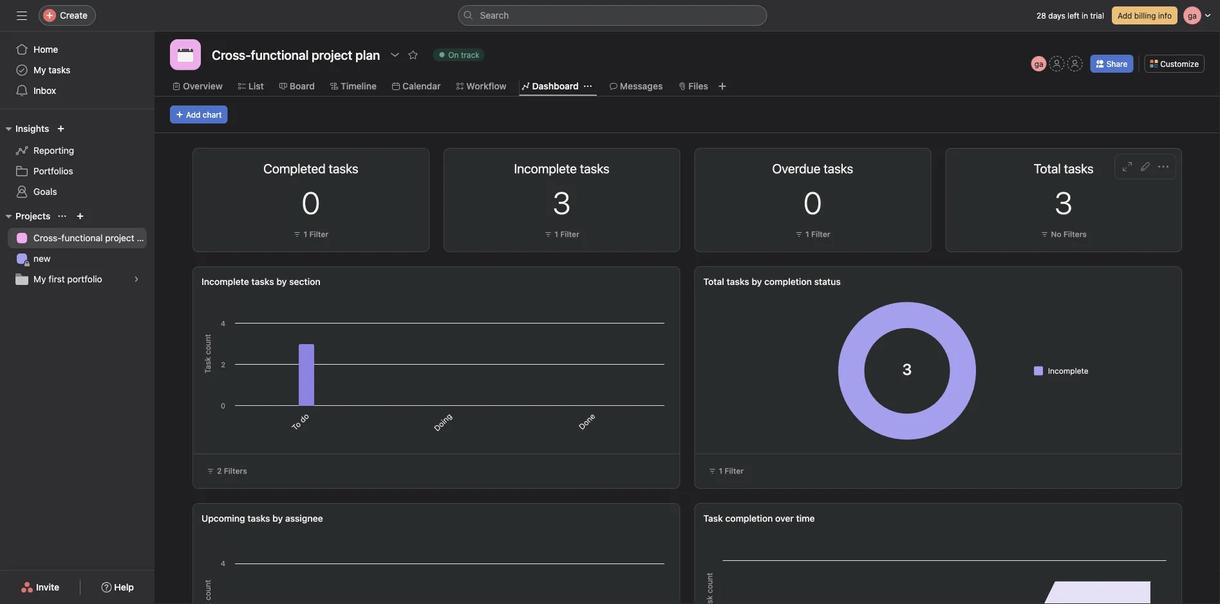 Task type: describe. For each thing, give the bounding box(es) containing it.
home link
[[8, 39, 147, 60]]

functional
[[61, 233, 103, 243]]

done
[[577, 412, 597, 432]]

first
[[48, 274, 65, 285]]

incomplete for incomplete tasks by section
[[202, 277, 249, 287]]

left
[[1068, 11, 1080, 20]]

more actions image for 3
[[1158, 162, 1169, 172]]

projects element
[[0, 205, 155, 292]]

reporting
[[33, 145, 74, 156]]

my for my first portfolio
[[33, 274, 46, 285]]

on
[[448, 50, 459, 59]]

overview link
[[173, 79, 223, 93]]

days
[[1048, 11, 1065, 20]]

see details, my first portfolio image
[[133, 276, 140, 283]]

add tab image
[[717, 81, 728, 91]]

2 filters
[[217, 467, 247, 476]]

28 days left in trial
[[1037, 11, 1104, 20]]

edit chart image for 0
[[387, 162, 398, 172]]

info
[[1158, 11, 1172, 20]]

create
[[60, 10, 88, 21]]

incomplete for incomplete
[[1048, 367, 1089, 376]]

add billing info button
[[1112, 6, 1178, 24]]

plan
[[137, 233, 154, 243]]

ga
[[1035, 59, 1043, 68]]

portfolios
[[33, 166, 73, 176]]

task
[[703, 513, 723, 524]]

view chart image
[[1122, 162, 1133, 172]]

total
[[703, 277, 724, 287]]

filters for no filters
[[1064, 230, 1087, 239]]

completion status
[[764, 277, 841, 287]]

on track button
[[427, 46, 490, 64]]

search list box
[[458, 5, 767, 26]]

board
[[290, 81, 315, 91]]

total tasks by completion status
[[703, 277, 841, 287]]

1 0 from the left
[[302, 184, 320, 221]]

projects
[[15, 211, 50, 221]]

overview
[[183, 81, 223, 91]]

1 3 button from the left
[[553, 184, 571, 221]]

tasks for upcoming
[[247, 513, 270, 524]]

insights button
[[0, 121, 49, 136]]

workflow link
[[456, 79, 506, 93]]

cross-functional project plan link
[[8, 228, 154, 249]]

new image
[[57, 125, 65, 133]]

completion
[[725, 513, 773, 524]]

calendar
[[402, 81, 441, 91]]

upcoming
[[202, 513, 245, 524]]

cross-
[[33, 233, 61, 243]]

doing
[[432, 412, 454, 433]]

2 0 from the left
[[803, 184, 822, 221]]

overdue tasks
[[772, 161, 853, 176]]

tasks for total
[[727, 277, 749, 287]]

add to starred image
[[408, 50, 418, 60]]

files link
[[678, 79, 708, 93]]

add for add chart
[[186, 110, 201, 119]]

upcoming tasks by assignee
[[202, 513, 323, 524]]

invite
[[36, 582, 59, 593]]

search
[[480, 10, 509, 21]]

help button
[[93, 576, 142, 599]]

completed tasks
[[263, 161, 358, 176]]

filters for 2 filters
[[224, 467, 247, 476]]

in
[[1082, 11, 1088, 20]]

global element
[[0, 32, 155, 109]]

billing
[[1134, 11, 1156, 20]]

2
[[217, 467, 222, 476]]

goals
[[33, 186, 57, 197]]

my first portfolio link
[[8, 269, 147, 290]]

my tasks link
[[8, 60, 147, 80]]

over time
[[775, 513, 815, 524]]

share
[[1107, 59, 1128, 68]]

workflow
[[466, 81, 506, 91]]



Task type: vqa. For each thing, say whether or not it's contained in the screenshot.
Black to the right
no



Task type: locate. For each thing, give the bounding box(es) containing it.
total tasks
[[1034, 161, 1094, 176]]

filter
[[309, 230, 329, 239], [560, 230, 579, 239], [811, 230, 830, 239], [725, 467, 744, 476]]

0 horizontal spatial add
[[186, 110, 201, 119]]

1 vertical spatial filters
[[224, 467, 247, 476]]

more actions image for 0
[[405, 162, 416, 172]]

timeline
[[341, 81, 377, 91]]

tasks for my
[[48, 65, 70, 75]]

my inside "projects" element
[[33, 274, 46, 285]]

home
[[33, 44, 58, 55]]

calendar link
[[392, 79, 441, 93]]

0 vertical spatial incomplete
[[202, 277, 249, 287]]

1 horizontal spatial incomplete
[[1048, 367, 1089, 376]]

my left first at the left of the page
[[33, 274, 46, 285]]

0 down the "overdue tasks"
[[803, 184, 822, 221]]

inbox link
[[8, 80, 147, 101]]

incomplete tasks by section
[[202, 277, 320, 287]]

0 vertical spatial filters
[[1064, 230, 1087, 239]]

1 edit chart image from the left
[[387, 162, 398, 172]]

projects button
[[0, 209, 50, 224]]

portfolios link
[[8, 161, 147, 182]]

cross-functional project plan
[[33, 233, 154, 243]]

1 horizontal spatial 0
[[803, 184, 822, 221]]

tasks right upcoming
[[247, 513, 270, 524]]

1 more actions image from the left
[[405, 162, 416, 172]]

customize button
[[1144, 55, 1205, 73]]

tasks left by
[[727, 277, 749, 287]]

by assignee
[[272, 513, 323, 524]]

add billing info
[[1118, 11, 1172, 20]]

edit chart image
[[387, 162, 398, 172], [1140, 162, 1151, 172]]

tab actions image
[[584, 82, 592, 90]]

my for my tasks
[[33, 65, 46, 75]]

0 down completed tasks
[[302, 184, 320, 221]]

1 filter button
[[290, 228, 332, 241], [541, 228, 583, 241], [792, 228, 834, 241], [703, 462, 750, 480]]

my tasks
[[33, 65, 70, 75]]

2 edit chart image from the left
[[1140, 162, 1151, 172]]

3 button
[[553, 184, 571, 221], [1055, 184, 1073, 221]]

1 filter
[[304, 230, 329, 239], [555, 230, 579, 239], [805, 230, 830, 239], [719, 467, 744, 476]]

help
[[114, 582, 134, 593]]

3 up no filters button
[[1055, 184, 1073, 221]]

add
[[1118, 11, 1132, 20], [186, 110, 201, 119]]

1 my from the top
[[33, 65, 46, 75]]

incomplete tasks
[[514, 161, 610, 176]]

1 horizontal spatial more actions image
[[1158, 162, 1169, 172]]

0 horizontal spatial 3
[[553, 184, 571, 221]]

tasks inside the global element
[[48, 65, 70, 75]]

insights element
[[0, 117, 155, 205]]

insights
[[15, 123, 49, 134]]

0 horizontal spatial 0
[[302, 184, 320, 221]]

3 button down incomplete tasks
[[553, 184, 571, 221]]

by section
[[276, 277, 320, 287]]

hide sidebar image
[[17, 10, 27, 21]]

messages link
[[610, 79, 663, 93]]

edit chart image for 3
[[1140, 162, 1151, 172]]

3 button up no filters button
[[1055, 184, 1073, 221]]

1 horizontal spatial filters
[[1064, 230, 1087, 239]]

to
[[290, 420, 302, 432]]

0 horizontal spatial edit chart image
[[387, 162, 398, 172]]

create button
[[39, 5, 96, 26]]

task completion over time
[[703, 513, 815, 524]]

my
[[33, 65, 46, 75], [33, 274, 46, 285]]

my up inbox
[[33, 65, 46, 75]]

add chart
[[186, 110, 222, 119]]

show options, current sort, top image
[[58, 212, 66, 220]]

1 vertical spatial add
[[186, 110, 201, 119]]

on track
[[448, 50, 479, 59]]

add chart button
[[170, 106, 227, 124]]

tasks down home
[[48, 65, 70, 75]]

1 3 from the left
[[553, 184, 571, 221]]

1 vertical spatial incomplete
[[1048, 367, 1089, 376]]

by
[[752, 277, 762, 287]]

1 horizontal spatial edit chart image
[[1140, 162, 1151, 172]]

my first portfolio
[[33, 274, 102, 285]]

3
[[553, 184, 571, 221], [1055, 184, 1073, 221]]

no filters
[[1051, 230, 1087, 239]]

more actions image
[[405, 162, 416, 172], [1158, 162, 1169, 172]]

show options image
[[390, 50, 400, 60]]

dashboard
[[532, 81, 579, 91]]

0 vertical spatial my
[[33, 65, 46, 75]]

reporting link
[[8, 140, 147, 161]]

2 3 from the left
[[1055, 184, 1073, 221]]

portfolio
[[67, 274, 102, 285]]

customize
[[1160, 59, 1199, 68]]

add left billing
[[1118, 11, 1132, 20]]

2 0 button from the left
[[803, 184, 822, 221]]

to do
[[290, 412, 311, 432]]

chart
[[203, 110, 222, 119]]

1 horizontal spatial 3 button
[[1055, 184, 1073, 221]]

trial
[[1090, 11, 1104, 20]]

new
[[33, 253, 51, 264]]

tasks for incomplete
[[251, 277, 274, 287]]

0 button down completed tasks
[[302, 184, 320, 221]]

no
[[1051, 230, 1061, 239]]

add left the chart at the top left of page
[[186, 110, 201, 119]]

28
[[1037, 11, 1046, 20]]

more actions image right view chart image
[[1158, 162, 1169, 172]]

track
[[461, 50, 479, 59]]

ga button
[[1031, 56, 1047, 71]]

edit chart image right view chart image
[[1140, 162, 1151, 172]]

0
[[302, 184, 320, 221], [803, 184, 822, 221]]

list
[[248, 81, 264, 91]]

new project or portfolio image
[[76, 212, 84, 220]]

2 more actions image from the left
[[1158, 162, 1169, 172]]

board link
[[279, 79, 315, 93]]

1 horizontal spatial add
[[1118, 11, 1132, 20]]

files
[[689, 81, 708, 91]]

None text field
[[209, 43, 383, 66]]

share button
[[1091, 55, 1133, 73]]

search button
[[458, 5, 767, 26]]

invite button
[[12, 576, 68, 599]]

new link
[[8, 249, 147, 269]]

2 3 button from the left
[[1055, 184, 1073, 221]]

filters right 2
[[224, 467, 247, 476]]

3 down incomplete tasks
[[553, 184, 571, 221]]

0 horizontal spatial filters
[[224, 467, 247, 476]]

do
[[298, 412, 311, 425]]

messages
[[620, 81, 663, 91]]

more actions image right view chart icon
[[405, 162, 416, 172]]

0 horizontal spatial 0 button
[[302, 184, 320, 221]]

project
[[105, 233, 134, 243]]

2 my from the top
[[33, 274, 46, 285]]

0 vertical spatial add
[[1118, 11, 1132, 20]]

dashboard link
[[522, 79, 579, 93]]

inbox
[[33, 85, 56, 96]]

add for add billing info
[[1118, 11, 1132, 20]]

1
[[304, 230, 307, 239], [555, 230, 558, 239], [805, 230, 809, 239], [719, 467, 723, 476]]

0 horizontal spatial more actions image
[[405, 162, 416, 172]]

edit chart image right view chart icon
[[387, 162, 398, 172]]

no filters button
[[1038, 228, 1090, 241]]

my inside the global element
[[33, 65, 46, 75]]

list link
[[238, 79, 264, 93]]

timeline link
[[330, 79, 377, 93]]

tasks left by section
[[251, 277, 274, 287]]

0 horizontal spatial 3 button
[[553, 184, 571, 221]]

0 button down the "overdue tasks"
[[803, 184, 822, 221]]

1 vertical spatial my
[[33, 274, 46, 285]]

goals link
[[8, 182, 147, 202]]

filters right no
[[1064, 230, 1087, 239]]

1 0 button from the left
[[302, 184, 320, 221]]

1 horizontal spatial 3
[[1055, 184, 1073, 221]]

1 horizontal spatial 0 button
[[803, 184, 822, 221]]

0 horizontal spatial incomplete
[[202, 277, 249, 287]]

calendar image
[[178, 47, 193, 62]]

2 filters button
[[201, 462, 253, 480]]

view chart image
[[369, 162, 380, 172]]



